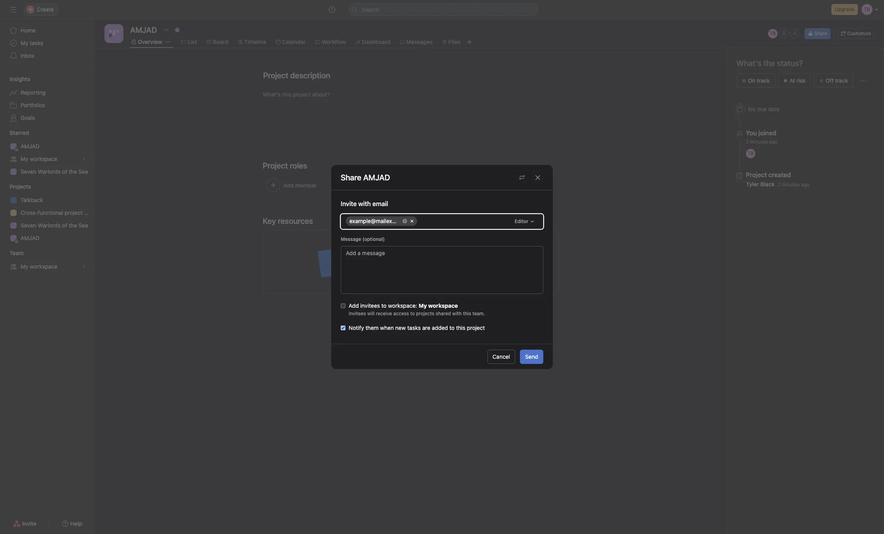 Task type: vqa. For each thing, say whether or not it's contained in the screenshot.
the top task
no



Task type: describe. For each thing, give the bounding box(es) containing it.
editor button
[[511, 216, 538, 227]]

none checkbox inside share amjad dialog
[[341, 304, 346, 308]]

board link
[[207, 38, 228, 46]]

2 inside project created tyler black 2 minutes ago
[[778, 182, 781, 188]]

add
[[349, 302, 359, 309]]

sea for my workspace
[[78, 168, 88, 175]]

Message (optional) text field
[[341, 246, 544, 294]]

project created tyler black 2 minutes ago
[[746, 171, 810, 188]]

team.
[[473, 311, 485, 317]]

hide sidebar image
[[10, 6, 17, 13]]

teams element
[[0, 246, 95, 275]]

added
[[432, 325, 448, 331]]

tb inside tb button
[[770, 30, 776, 36]]

the for functional
[[69, 222, 77, 229]]

example@mailexmaple.exp
[[350, 218, 418, 224]]

amjad for amjad "link" within the starred element
[[21, 143, 40, 150]]

project for message (optional)
[[467, 325, 485, 331]]

add invitees to workspace: my workspace invitees will receive access to projects shared with this team.
[[349, 302, 485, 317]]

and
[[412, 253, 421, 260]]

home
[[21, 27, 36, 34]]

team
[[10, 250, 24, 257]]

list link
[[181, 38, 197, 46]]

brief
[[399, 253, 410, 260]]

send
[[525, 353, 538, 360]]

what's
[[737, 59, 762, 68]]

my inside add invitees to workspace: my workspace invitees will receive access to projects shared with this team.
[[419, 302, 427, 309]]

seven warlords of the sea for functional
[[21, 222, 88, 229]]

2 inside you joined 2 minutes ago
[[746, 139, 749, 145]]

with email
[[358, 200, 388, 207]]

2 horizontal spatial to
[[450, 325, 455, 331]]

workspace:
[[388, 302, 417, 309]]

my for my workspace link within teams element
[[21, 263, 28, 270]]

send button
[[520, 350, 544, 364]]

0 vertical spatial project
[[65, 209, 83, 216]]

files
[[449, 38, 461, 45]]

reporting
[[21, 89, 46, 96]]

ago inside you joined 2 minutes ago
[[769, 139, 778, 145]]

seven for cross-
[[21, 222, 36, 229]]

cross-
[[21, 209, 38, 216]]

you
[[746, 129, 757, 137]]

tyler
[[746, 181, 759, 188]]

editor
[[515, 219, 528, 224]]

board image
[[109, 29, 119, 38]]

key resources
[[263, 217, 313, 226]]

risk
[[797, 77, 806, 84]]

close this dialog image
[[535, 174, 541, 181]]

cancel button
[[488, 350, 515, 364]]

when
[[380, 325, 394, 331]]

share amjad
[[341, 173, 390, 182]]

resources.
[[452, 253, 479, 260]]

invite with email
[[341, 200, 388, 207]]

cancel
[[493, 353, 510, 360]]

talkback link
[[5, 194, 90, 207]]

on track button
[[737, 74, 775, 88]]

receive
[[376, 311, 392, 317]]

shared inside add invitees to workspace: my workspace invitees will receive access to projects shared with this team.
[[436, 311, 451, 317]]

minutes inside you joined 2 minutes ago
[[750, 139, 768, 145]]

joined
[[759, 129, 777, 137]]

timeline link
[[238, 38, 266, 46]]

warlords for workspace
[[38, 168, 61, 175]]

workflow link
[[315, 38, 346, 46]]

invite for invite with email
[[341, 200, 357, 207]]

team button
[[0, 249, 24, 257]]

1 vertical spatial tb
[[748, 150, 754, 156]]

on
[[748, 77, 756, 84]]

my tasks
[[21, 40, 43, 46]]

with inside align your team around a shared vision with a project brief and supporting resources.
[[480, 245, 490, 251]]

message
[[341, 236, 361, 242]]

inbox
[[21, 52, 34, 59]]

cross-functional project plan
[[21, 209, 95, 216]]

invite for invite
[[22, 521, 36, 527]]

insights element
[[0, 72, 95, 126]]

my workspace link inside teams element
[[5, 260, 90, 273]]

align your team around a shared vision with a project brief and supporting resources.
[[379, 245, 495, 260]]

overview
[[138, 38, 162, 45]]

(optional)
[[363, 236, 385, 242]]

will
[[367, 311, 375, 317]]

align
[[379, 245, 392, 251]]

1 horizontal spatial to
[[410, 311, 415, 317]]

amjad link inside 'projects' element
[[5, 232, 90, 245]]

my for my tasks link
[[21, 40, 28, 46]]

project created
[[746, 171, 791, 179]]

vision
[[463, 245, 478, 251]]

black
[[761, 181, 775, 188]]

0 vertical spatial to
[[382, 302, 387, 309]]

upgrade button
[[832, 4, 858, 15]]

calendar link
[[276, 38, 306, 46]]

notify
[[349, 325, 364, 331]]

messages link
[[400, 38, 433, 46]]

remove from starred image
[[174, 27, 180, 33]]

example@mailexmaple.exp cell
[[346, 217, 418, 226]]

projects button
[[0, 183, 31, 191]]

projects element
[[0, 180, 95, 246]]

share amjad dialog
[[331, 165, 553, 369]]

around
[[421, 245, 439, 251]]

them
[[366, 325, 379, 331]]

global element
[[0, 19, 95, 67]]

workspace inside teams element
[[30, 263, 57, 270]]

what's the status?
[[737, 59, 803, 68]]

talkback
[[21, 197, 43, 203]]



Task type: locate. For each thing, give the bounding box(es) containing it.
None checkbox
[[341, 304, 346, 308]]

0 vertical spatial shared
[[444, 245, 462, 251]]

1 vertical spatial this
[[456, 325, 466, 331]]

0 vertical spatial my workspace
[[21, 156, 57, 162]]

0 vertical spatial seven
[[21, 168, 36, 175]]

0 vertical spatial 2
[[746, 139, 749, 145]]

my inside global element
[[21, 40, 28, 46]]

insights button
[[0, 75, 30, 83]]

my up the inbox
[[21, 40, 28, 46]]

project for project roles
[[379, 253, 397, 260]]

insights
[[10, 76, 30, 82]]

tasks inside global element
[[30, 40, 43, 46]]

1 a from the left
[[440, 245, 443, 251]]

shared inside align your team around a shared vision with a project brief and supporting resources.
[[444, 245, 462, 251]]

1 vertical spatial with
[[452, 311, 462, 317]]

2 down you
[[746, 139, 749, 145]]

calendar
[[282, 38, 306, 45]]

inbox link
[[5, 49, 90, 62]]

0 vertical spatial of
[[62, 168, 67, 175]]

2 amjad link from the top
[[5, 232, 90, 245]]

files link
[[442, 38, 461, 46]]

0 horizontal spatial tb
[[748, 150, 754, 156]]

Notify them when new tasks are added to this project checkbox
[[341, 326, 346, 331]]

ago
[[769, 139, 778, 145], [801, 182, 810, 188]]

to up receive
[[382, 302, 387, 309]]

the down cross-functional project plan
[[69, 222, 77, 229]]

1 horizontal spatial tasks
[[407, 325, 421, 331]]

my
[[21, 40, 28, 46], [21, 156, 28, 162], [21, 263, 28, 270], [419, 302, 427, 309]]

shared up resources.
[[444, 245, 462, 251]]

my workspace down starred
[[21, 156, 57, 162]]

seven warlords of the sea for workspace
[[21, 168, 88, 175]]

with inside add invitees to workspace: my workspace invitees will receive access to projects shared with this team.
[[452, 311, 462, 317]]

this
[[463, 311, 471, 317], [456, 325, 466, 331]]

portfolios link
[[5, 99, 90, 112]]

you joined button
[[746, 129, 778, 137]]

sea inside starred element
[[78, 168, 88, 175]]

my workspace for my workspace link in starred element
[[21, 156, 57, 162]]

1 vertical spatial minutes
[[782, 182, 800, 188]]

your
[[394, 245, 405, 251]]

0 vertical spatial sea
[[78, 168, 88, 175]]

tb up what's the status?
[[770, 30, 776, 36]]

0 vertical spatial seven warlords of the sea
[[21, 168, 88, 175]]

starred element
[[0, 126, 95, 180]]

my up projects
[[419, 302, 427, 309]]

off
[[826, 77, 834, 84]]

0 horizontal spatial 2
[[746, 139, 749, 145]]

my workspace for my workspace link within teams element
[[21, 263, 57, 270]]

my for my workspace link in starred element
[[21, 156, 28, 162]]

my tasks link
[[5, 37, 90, 49]]

0 vertical spatial workspace
[[30, 156, 57, 162]]

2 seven warlords of the sea link from the top
[[5, 219, 90, 232]]

2 of from the top
[[62, 222, 67, 229]]

0 vertical spatial warlords
[[38, 168, 61, 175]]

workspace inside starred element
[[30, 156, 57, 162]]

seven warlords of the sea link up talkback link
[[5, 165, 90, 178]]

warlords inside 'projects' element
[[38, 222, 61, 229]]

amjad up team
[[21, 235, 40, 241]]

1 vertical spatial invite
[[22, 521, 36, 527]]

seven warlords of the sea link down functional
[[5, 219, 90, 232]]

1 vertical spatial ago
[[801, 182, 810, 188]]

seven warlords of the sea link for functional
[[5, 219, 90, 232]]

seven warlords of the sea up talkback link
[[21, 168, 88, 175]]

2 vertical spatial to
[[450, 325, 455, 331]]

project left plan
[[65, 209, 83, 216]]

with right vision
[[480, 245, 490, 251]]

project down team.
[[467, 325, 485, 331]]

0 vertical spatial minutes
[[750, 139, 768, 145]]

1 vertical spatial 2
[[778, 182, 781, 188]]

track for off track
[[835, 77, 848, 84]]

project inside align your team around a shared vision with a project brief and supporting resources.
[[379, 253, 397, 260]]

2 sea from the top
[[78, 222, 88, 229]]

2 vertical spatial project
[[467, 325, 485, 331]]

you joined 2 minutes ago
[[746, 129, 778, 145]]

track right off
[[835, 77, 848, 84]]

project roles
[[263, 161, 307, 170]]

track for on track
[[757, 77, 770, 84]]

of inside 'projects' element
[[62, 222, 67, 229]]

1 vertical spatial amjad
[[21, 235, 40, 241]]

2 a from the left
[[492, 245, 495, 251]]

track
[[757, 77, 770, 84], [835, 77, 848, 84]]

1 my workspace from the top
[[21, 156, 57, 162]]

team
[[406, 245, 419, 251]]

example@mailexmaple.exp row
[[346, 217, 511, 228]]

0 vertical spatial amjad link
[[5, 140, 90, 153]]

0 vertical spatial my workspace link
[[5, 153, 90, 165]]

1 the from the top
[[69, 168, 77, 175]]

portfolios
[[21, 102, 45, 108]]

this left team.
[[463, 311, 471, 317]]

1 amjad from the top
[[21, 143, 40, 150]]

tasks inside share amjad dialog
[[407, 325, 421, 331]]

1 horizontal spatial minutes
[[782, 182, 800, 188]]

invitees
[[360, 302, 380, 309]]

2 the from the top
[[69, 222, 77, 229]]

tasks down home at the top of page
[[30, 40, 43, 46]]

my inside starred element
[[21, 156, 28, 162]]

project permissions image
[[519, 174, 525, 181]]

minutes down you joined button
[[750, 139, 768, 145]]

functional
[[38, 209, 63, 216]]

the status?
[[764, 59, 803, 68]]

on track
[[748, 77, 770, 84]]

sea for cross-functional project plan
[[78, 222, 88, 229]]

my workspace link inside starred element
[[5, 153, 90, 165]]

1 vertical spatial seven warlords of the sea link
[[5, 219, 90, 232]]

1 of from the top
[[62, 168, 67, 175]]

0 vertical spatial ago
[[769, 139, 778, 145]]

amjad
[[21, 143, 40, 150], [21, 235, 40, 241]]

0 horizontal spatial ago
[[769, 139, 778, 145]]

cross-functional project plan link
[[5, 207, 95, 219]]

None text field
[[128, 23, 159, 37]]

of for workspace
[[62, 168, 67, 175]]

overview link
[[131, 38, 162, 46]]

amjad inside 'projects' element
[[21, 235, 40, 241]]

my inside teams element
[[21, 263, 28, 270]]

invite inside share amjad dialog
[[341, 200, 357, 207]]

of inside starred element
[[62, 168, 67, 175]]

1 vertical spatial of
[[62, 222, 67, 229]]

workflow
[[322, 38, 346, 45]]

1 horizontal spatial a
[[492, 245, 495, 251]]

2 seven warlords of the sea from the top
[[21, 222, 88, 229]]

0 vertical spatial invite
[[341, 200, 357, 207]]

0 vertical spatial the
[[69, 168, 77, 175]]

my workspace inside starred element
[[21, 156, 57, 162]]

goals
[[21, 114, 35, 121]]

amjad inside starred element
[[21, 143, 40, 150]]

2 my workspace from the top
[[21, 263, 57, 270]]

1 vertical spatial seven warlords of the sea
[[21, 222, 88, 229]]

1 seven warlords of the sea link from the top
[[5, 165, 90, 178]]

amjad link inside starred element
[[5, 140, 90, 153]]

1 seven from the top
[[21, 168, 36, 175]]

my workspace link down starred
[[5, 153, 90, 165]]

sea inside 'projects' element
[[78, 222, 88, 229]]

2 amjad from the top
[[21, 235, 40, 241]]

ago right black
[[801, 182, 810, 188]]

1 sea from the top
[[78, 168, 88, 175]]

the
[[69, 168, 77, 175], [69, 222, 77, 229]]

0 horizontal spatial invite
[[22, 521, 36, 527]]

my workspace inside teams element
[[21, 263, 57, 270]]

amjad down starred
[[21, 143, 40, 150]]

track inside on track button
[[757, 77, 770, 84]]

of down cross-functional project plan
[[62, 222, 67, 229]]

off track
[[826, 77, 848, 84]]

track right on
[[757, 77, 770, 84]]

1 horizontal spatial invite
[[341, 200, 357, 207]]

1 seven warlords of the sea from the top
[[21, 168, 88, 175]]

seven warlords of the sea link for workspace
[[5, 165, 90, 178]]

amjad link
[[5, 140, 90, 153], [5, 232, 90, 245]]

invite inside invite button
[[22, 521, 36, 527]]

0 horizontal spatial tasks
[[30, 40, 43, 46]]

seven up projects
[[21, 168, 36, 175]]

ago down joined
[[769, 139, 778, 145]]

2 seven from the top
[[21, 222, 36, 229]]

amjad for amjad "link" within the 'projects' element
[[21, 235, 40, 241]]

1 vertical spatial seven
[[21, 222, 36, 229]]

board
[[213, 38, 228, 45]]

2 vertical spatial workspace
[[428, 302, 458, 309]]

0 horizontal spatial with
[[452, 311, 462, 317]]

1 vertical spatial shared
[[436, 311, 451, 317]]

are
[[422, 325, 430, 331]]

projects
[[416, 311, 434, 317]]

warlords up talkback link
[[38, 168, 61, 175]]

1 vertical spatial warlords
[[38, 222, 61, 229]]

amjad link up teams element
[[5, 232, 90, 245]]

2 right black
[[778, 182, 781, 188]]

tasks left "are"
[[407, 325, 421, 331]]

track inside off track button
[[835, 77, 848, 84]]

1 horizontal spatial tb
[[770, 30, 776, 36]]

messages
[[406, 38, 433, 45]]

at
[[790, 77, 795, 84]]

0 horizontal spatial project
[[65, 209, 83, 216]]

at risk button
[[778, 74, 811, 88]]

1 vertical spatial workspace
[[30, 263, 57, 270]]

seven inside 'projects' element
[[21, 222, 36, 229]]

2 track from the left
[[835, 77, 848, 84]]

seven warlords of the sea link
[[5, 165, 90, 178], [5, 219, 90, 232]]

minutes inside project created tyler black 2 minutes ago
[[782, 182, 800, 188]]

1 vertical spatial the
[[69, 222, 77, 229]]

my workspace link
[[5, 153, 90, 165], [5, 260, 90, 273]]

1 horizontal spatial with
[[480, 245, 490, 251]]

tb
[[770, 30, 776, 36], [748, 150, 754, 156]]

tasks
[[30, 40, 43, 46], [407, 325, 421, 331]]

warlords inside starred element
[[38, 168, 61, 175]]

to right access
[[410, 311, 415, 317]]

this right 'added'
[[456, 325, 466, 331]]

0 vertical spatial tasks
[[30, 40, 43, 46]]

seven warlords of the sea
[[21, 168, 88, 175], [21, 222, 88, 229]]

dashboard
[[362, 38, 391, 45]]

0 horizontal spatial to
[[382, 302, 387, 309]]

my workspace down team
[[21, 263, 57, 270]]

workspace inside add invitees to workspace: my workspace invitees will receive access to projects shared with this team.
[[428, 302, 458, 309]]

tb button
[[768, 29, 778, 38]]

list
[[188, 38, 197, 45]]

1 track from the left
[[757, 77, 770, 84]]

seven for my
[[21, 168, 36, 175]]

the inside 'projects' element
[[69, 222, 77, 229]]

0 horizontal spatial minutes
[[750, 139, 768, 145]]

tb down you joined 2 minutes ago
[[748, 150, 754, 156]]

1 my workspace link from the top
[[5, 153, 90, 165]]

home link
[[5, 24, 90, 37]]

to
[[382, 302, 387, 309], [410, 311, 415, 317], [450, 325, 455, 331]]

a up supporting
[[440, 245, 443, 251]]

0 vertical spatial with
[[480, 245, 490, 251]]

timeline
[[244, 38, 266, 45]]

dashboard link
[[356, 38, 391, 46]]

seven warlords of the sea inside 'projects' element
[[21, 222, 88, 229]]

plan
[[84, 209, 95, 216]]

the up talkback link
[[69, 168, 77, 175]]

share button
[[805, 28, 831, 39]]

my down team
[[21, 263, 28, 270]]

starred button
[[0, 129, 29, 137]]

upgrade
[[835, 6, 855, 12]]

the for workspace
[[69, 168, 77, 175]]

0 vertical spatial this
[[463, 311, 471, 317]]

seven warlords of the sea inside starred element
[[21, 168, 88, 175]]

2
[[746, 139, 749, 145], [778, 182, 781, 188]]

2 horizontal spatial project
[[467, 325, 485, 331]]

invite
[[341, 200, 357, 207], [22, 521, 36, 527]]

invite button
[[8, 517, 42, 531]]

a right vision
[[492, 245, 495, 251]]

1 vertical spatial to
[[410, 311, 415, 317]]

1 vertical spatial sea
[[78, 222, 88, 229]]

project inside share amjad dialog
[[467, 325, 485, 331]]

seven warlords of the sea link inside starred element
[[5, 165, 90, 178]]

seven warlords of the sea down cross-functional project plan
[[21, 222, 88, 229]]

ago inside project created tyler black 2 minutes ago
[[801, 182, 810, 188]]

message (optional)
[[341, 236, 385, 242]]

shared
[[444, 245, 462, 251], [436, 311, 451, 317]]

0 vertical spatial seven warlords of the sea link
[[5, 165, 90, 178]]

0 horizontal spatial a
[[440, 245, 443, 251]]

my workspace link down team
[[5, 260, 90, 273]]

starred
[[10, 129, 29, 136]]

1 warlords from the top
[[38, 168, 61, 175]]

0 vertical spatial tb
[[770, 30, 776, 36]]

1 vertical spatial my workspace
[[21, 263, 57, 270]]

2 warlords from the top
[[38, 222, 61, 229]]

1 horizontal spatial 2
[[778, 182, 781, 188]]

0 vertical spatial amjad
[[21, 143, 40, 150]]

2 my workspace link from the top
[[5, 260, 90, 273]]

of up talkback link
[[62, 168, 67, 175]]

seven down cross-
[[21, 222, 36, 229]]

notify them when new tasks are added to this project
[[349, 325, 485, 331]]

tyler black link
[[746, 181, 775, 188]]

shared up 'added'
[[436, 311, 451, 317]]

a
[[440, 245, 443, 251], [492, 245, 495, 251]]

amjad link down 'goals' link
[[5, 140, 90, 153]]

access
[[394, 311, 409, 317]]

1 vertical spatial project
[[379, 253, 397, 260]]

share
[[815, 30, 827, 36]]

1 vertical spatial amjad link
[[5, 232, 90, 245]]

to right 'added'
[[450, 325, 455, 331]]

1 horizontal spatial project
[[379, 253, 397, 260]]

seven
[[21, 168, 36, 175], [21, 222, 36, 229]]

project down "align"
[[379, 253, 397, 260]]

with left team.
[[452, 311, 462, 317]]

projects
[[10, 183, 31, 190]]

the inside starred element
[[69, 168, 77, 175]]

my down starred
[[21, 156, 28, 162]]

Project description title text field
[[258, 67, 332, 84]]

warlords for functional
[[38, 222, 61, 229]]

1 vertical spatial tasks
[[407, 325, 421, 331]]

this inside add invitees to workspace: my workspace invitees will receive access to projects shared with this team.
[[463, 311, 471, 317]]

0 horizontal spatial track
[[757, 77, 770, 84]]

of for functional
[[62, 222, 67, 229]]

1 vertical spatial my workspace link
[[5, 260, 90, 273]]

1 amjad link from the top
[[5, 140, 90, 153]]

warlords down cross-functional project plan link
[[38, 222, 61, 229]]

1 horizontal spatial ago
[[801, 182, 810, 188]]

1 horizontal spatial track
[[835, 77, 848, 84]]

seven inside starred element
[[21, 168, 36, 175]]

minutes right black
[[782, 182, 800, 188]]



